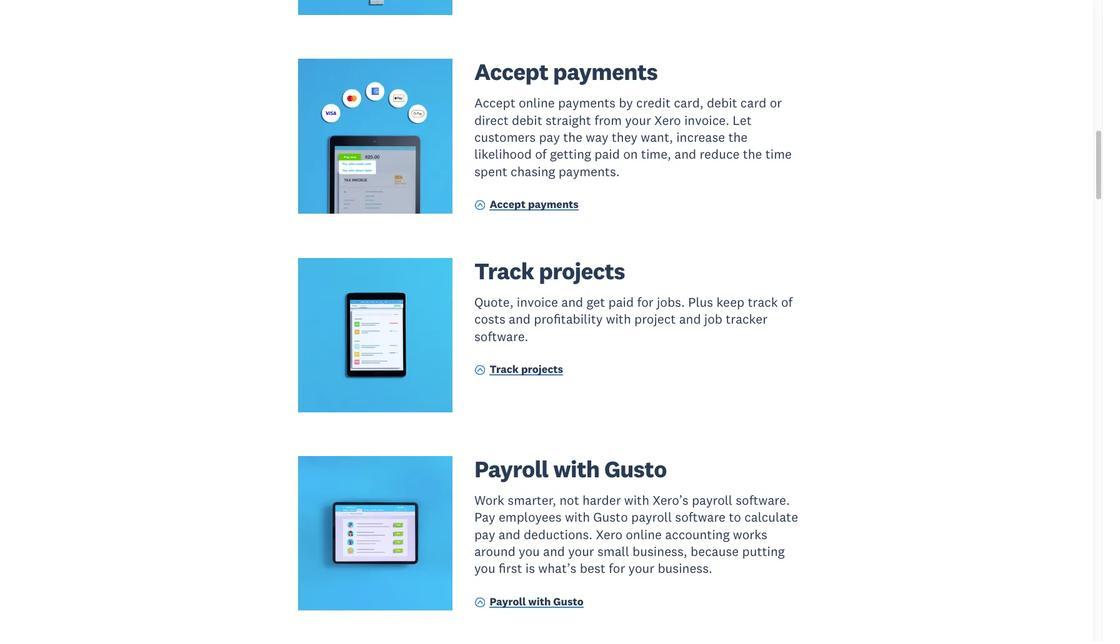 Task type: describe. For each thing, give the bounding box(es) containing it.
xero inside accept online payments by credit card, debit card or direct debit straight from your xero invoice. let customers pay the way they want, increase the likelihood of getting paid on time, and reduce the time spent chasing payments.
[[655, 112, 681, 129]]

what's
[[538, 560, 577, 577]]

for inside work smarter, not harder with xero's payroll software. pay employees with gusto payroll software to calculate pay and deductions. xero online accounting works around you and your small business, because putting you first is what's best for your business.
[[609, 560, 625, 577]]

0 vertical spatial track
[[474, 256, 534, 286]]

because
[[691, 543, 739, 560]]

0 vertical spatial projects
[[539, 256, 625, 286]]

best
[[580, 560, 606, 577]]

straight
[[546, 112, 591, 129]]

track projects inside button
[[490, 363, 563, 377]]

payments inside button
[[528, 198, 579, 212]]

calculate
[[745, 509, 798, 526]]

track inside button
[[490, 363, 519, 377]]

with left xero's
[[624, 492, 650, 509]]

chasing
[[511, 163, 555, 180]]

payments.
[[559, 163, 620, 180]]

1 horizontal spatial debit
[[707, 95, 737, 112]]

0 horizontal spatial debit
[[512, 112, 542, 129]]

putting
[[742, 543, 785, 560]]

invoice
[[517, 294, 558, 311]]

jobs.
[[657, 294, 685, 311]]

by
[[619, 95, 633, 112]]

software. inside work smarter, not harder with xero's payroll software. pay employees with gusto payroll software to calculate pay and deductions. xero online accounting works around you and your small business, because putting you first is what's best for your business.
[[736, 492, 790, 509]]

track projects button
[[474, 363, 563, 379]]

first
[[499, 560, 522, 577]]

is
[[526, 560, 535, 577]]

or
[[770, 95, 782, 112]]

card
[[741, 95, 767, 112]]

employees
[[499, 509, 562, 526]]

online inside accept online payments by credit card, debit card or direct debit straight from your xero invoice. let customers pay the way they want, increase the likelihood of getting paid on time, and reduce the time spent chasing payments.
[[519, 95, 555, 112]]

to
[[729, 509, 741, 526]]

business,
[[633, 543, 687, 560]]

job
[[704, 311, 723, 328]]

costs
[[474, 311, 506, 328]]

0 vertical spatial payroll with gusto
[[474, 455, 667, 484]]

profitability
[[534, 311, 603, 328]]

0 vertical spatial payments
[[553, 57, 658, 87]]

with inside quote, invoice and get paid for jobs. plus keep track of costs and profitability with project and job tracker software.
[[606, 311, 631, 328]]

paid inside accept online payments by credit card, debit card or direct debit straight from your xero invoice. let customers pay the way they want, increase the likelihood of getting paid on time, and reduce the time spent chasing payments.
[[595, 146, 620, 163]]

payroll with gusto inside the payroll with gusto button
[[490, 595, 584, 609]]

accept payments inside button
[[490, 198, 579, 212]]

0 horizontal spatial payroll
[[631, 509, 672, 526]]

project
[[634, 311, 676, 328]]

they
[[612, 129, 638, 146]]

the left time
[[743, 146, 762, 163]]

not
[[560, 492, 579, 509]]

0 vertical spatial accept
[[474, 57, 548, 87]]

accept inside button
[[490, 198, 526, 212]]

work smarter, not harder with xero's payroll software. pay employees with gusto payroll software to calculate pay and deductions. xero online accounting works around you and your small business, because putting you first is what's best for your business.
[[474, 492, 798, 577]]

card,
[[674, 95, 704, 112]]

credit
[[636, 95, 671, 112]]

pay inside accept online payments by credit card, debit card or direct debit straight from your xero invoice. let customers pay the way they want, increase the likelihood of getting paid on time, and reduce the time spent chasing payments.
[[539, 129, 560, 146]]

your up best
[[568, 543, 594, 560]]

1 horizontal spatial payroll
[[692, 492, 733, 509]]

payroll inside button
[[490, 595, 526, 609]]

quote,
[[474, 294, 514, 311]]

smarter,
[[508, 492, 556, 509]]

from
[[595, 112, 622, 129]]

with inside button
[[528, 595, 551, 609]]

software
[[675, 509, 726, 526]]

quote, invoice and get paid for jobs. plus keep track of costs and profitability with project and job tracker software.
[[474, 294, 793, 345]]

the down let
[[729, 129, 748, 146]]

software. inside quote, invoice and get paid for jobs. plus keep track of costs and profitability with project and job tracker software.
[[474, 328, 529, 345]]

accept inside accept online payments by credit card, debit card or direct debit straight from your xero invoice. let customers pay the way they want, increase the likelihood of getting paid on time, and reduce the time spent chasing payments.
[[474, 95, 516, 112]]



Task type: locate. For each thing, give the bounding box(es) containing it.
2 vertical spatial payments
[[528, 198, 579, 212]]

xero inside work smarter, not harder with xero's payroll software. pay employees with gusto payroll software to calculate pay and deductions. xero online accounting works around you and your small business, because putting you first is what's best for your business.
[[596, 526, 623, 543]]

direct
[[474, 112, 509, 129]]

of right track
[[781, 294, 793, 311]]

pay
[[474, 509, 496, 526]]

track
[[474, 256, 534, 286], [490, 363, 519, 377]]

let
[[733, 112, 752, 129]]

0 vertical spatial xero
[[655, 112, 681, 129]]

small
[[598, 543, 629, 560]]

payments up straight
[[558, 95, 616, 112]]

payroll with gusto down the "is"
[[490, 595, 584, 609]]

1 vertical spatial online
[[626, 526, 662, 543]]

0 horizontal spatial online
[[519, 95, 555, 112]]

likelihood
[[474, 146, 532, 163]]

tracker
[[726, 311, 768, 328]]

harder
[[583, 492, 621, 509]]

keep
[[717, 294, 745, 311]]

0 horizontal spatial for
[[609, 560, 625, 577]]

1 horizontal spatial online
[[626, 526, 662, 543]]

payroll up software
[[692, 492, 733, 509]]

you
[[519, 543, 540, 560], [474, 560, 495, 577]]

and down increase
[[675, 146, 696, 163]]

for
[[637, 294, 654, 311], [609, 560, 625, 577]]

0 horizontal spatial of
[[535, 146, 547, 163]]

software.
[[474, 328, 529, 345], [736, 492, 790, 509]]

time
[[766, 146, 792, 163]]

pay down pay
[[474, 526, 495, 543]]

plus
[[688, 294, 713, 311]]

track projects up "invoice"
[[474, 256, 625, 286]]

1 vertical spatial accept payments
[[490, 198, 579, 212]]

online inside work smarter, not harder with xero's payroll software. pay employees with gusto payroll software to calculate pay and deductions. xero online accounting works around you and your small business, because putting you first is what's best for your business.
[[626, 526, 662, 543]]

debit up invoice.
[[707, 95, 737, 112]]

invoice.
[[684, 112, 730, 129]]

you down around at the bottom
[[474, 560, 495, 577]]

track projects
[[474, 256, 625, 286], [490, 363, 563, 377]]

reduce
[[700, 146, 740, 163]]

with left project
[[606, 311, 631, 328]]

and up profitability
[[561, 294, 583, 311]]

track projects down costs
[[490, 363, 563, 377]]

your inside accept online payments by credit card, debit card or direct debit straight from your xero invoice. let customers pay the way they want, increase the likelihood of getting paid on time, and reduce the time spent chasing payments.
[[625, 112, 651, 129]]

gusto inside work smarter, not harder with xero's payroll software. pay employees with gusto payroll software to calculate pay and deductions. xero online accounting works around you and your small business, because putting you first is what's best for your business.
[[593, 509, 628, 526]]

gusto down harder
[[593, 509, 628, 526]]

software. up calculate
[[736, 492, 790, 509]]

the
[[563, 129, 583, 146], [729, 129, 748, 146], [743, 146, 762, 163]]

accept payments button
[[474, 197, 579, 214]]

0 vertical spatial pay
[[539, 129, 560, 146]]

xero's
[[653, 492, 689, 509]]

track down costs
[[490, 363, 519, 377]]

around
[[474, 543, 516, 560]]

of
[[535, 146, 547, 163], [781, 294, 793, 311]]

with down the "is"
[[528, 595, 551, 609]]

0 vertical spatial track projects
[[474, 256, 625, 286]]

xero
[[655, 112, 681, 129], [596, 526, 623, 543]]

paid down way
[[595, 146, 620, 163]]

paid inside quote, invoice and get paid for jobs. plus keep track of costs and profitability with project and job tracker software.
[[609, 294, 634, 311]]

your
[[625, 112, 651, 129], [568, 543, 594, 560], [629, 560, 655, 577]]

getting
[[550, 146, 591, 163]]

1 vertical spatial pay
[[474, 526, 495, 543]]

1 vertical spatial payroll with gusto
[[490, 595, 584, 609]]

payroll with gusto
[[474, 455, 667, 484], [490, 595, 584, 609]]

1 vertical spatial software.
[[736, 492, 790, 509]]

0 vertical spatial online
[[519, 95, 555, 112]]

payroll up smarter,
[[474, 455, 549, 484]]

1 vertical spatial for
[[609, 560, 625, 577]]

accept payments down chasing
[[490, 198, 579, 212]]

software. down costs
[[474, 328, 529, 345]]

online up straight
[[519, 95, 555, 112]]

0 horizontal spatial xero
[[596, 526, 623, 543]]

1 vertical spatial track
[[490, 363, 519, 377]]

payments down chasing
[[528, 198, 579, 212]]

1 vertical spatial payments
[[558, 95, 616, 112]]

with up not
[[553, 455, 600, 484]]

customers
[[474, 129, 536, 146]]

way
[[586, 129, 609, 146]]

for down small
[[609, 560, 625, 577]]

the up the getting
[[563, 129, 583, 146]]

pay down straight
[[539, 129, 560, 146]]

debit up customers
[[512, 112, 542, 129]]

0 horizontal spatial software.
[[474, 328, 529, 345]]

payroll
[[692, 492, 733, 509], [631, 509, 672, 526]]

0 vertical spatial for
[[637, 294, 654, 311]]

work
[[474, 492, 504, 509]]

1 horizontal spatial of
[[781, 294, 793, 311]]

for inside quote, invoice and get paid for jobs. plus keep track of costs and profitability with project and job tracker software.
[[637, 294, 654, 311]]

accept payments
[[474, 57, 658, 87], [490, 198, 579, 212]]

0 vertical spatial software.
[[474, 328, 529, 345]]

payroll down xero's
[[631, 509, 672, 526]]

of inside quote, invoice and get paid for jobs. plus keep track of costs and profitability with project and job tracker software.
[[781, 294, 793, 311]]

of up chasing
[[535, 146, 547, 163]]

accept
[[474, 57, 548, 87], [474, 95, 516, 112], [490, 198, 526, 212]]

you up the "is"
[[519, 543, 540, 560]]

0 vertical spatial gusto
[[604, 455, 667, 484]]

spent
[[474, 163, 508, 180]]

with
[[606, 311, 631, 328], [553, 455, 600, 484], [624, 492, 650, 509], [565, 509, 590, 526], [528, 595, 551, 609]]

1 horizontal spatial software.
[[736, 492, 790, 509]]

projects
[[539, 256, 625, 286], [521, 363, 563, 377]]

1 vertical spatial xero
[[596, 526, 623, 543]]

xero up "want,"
[[655, 112, 681, 129]]

projects inside track projects button
[[521, 363, 563, 377]]

0 vertical spatial accept payments
[[474, 57, 658, 87]]

1 vertical spatial paid
[[609, 294, 634, 311]]

paid right get
[[609, 294, 634, 311]]

want,
[[641, 129, 673, 146]]

business.
[[658, 560, 713, 577]]

get
[[587, 294, 605, 311]]

gusto down what's
[[553, 595, 584, 609]]

payments
[[553, 57, 658, 87], [558, 95, 616, 112], [528, 198, 579, 212]]

1 vertical spatial track projects
[[490, 363, 563, 377]]

with down not
[[565, 509, 590, 526]]

payroll
[[474, 455, 549, 484], [490, 595, 526, 609]]

your down by
[[625, 112, 651, 129]]

online up business,
[[626, 526, 662, 543]]

time,
[[641, 146, 671, 163]]

on
[[623, 146, 638, 163]]

0 vertical spatial payroll
[[474, 455, 549, 484]]

payroll with gusto button
[[474, 595, 584, 612]]

debit
[[707, 95, 737, 112], [512, 112, 542, 129]]

works
[[733, 526, 768, 543]]

and up what's
[[543, 543, 565, 560]]

1 vertical spatial projects
[[521, 363, 563, 377]]

deductions.
[[524, 526, 593, 543]]

accept payments up straight
[[474, 57, 658, 87]]

1 vertical spatial payroll
[[490, 595, 526, 609]]

online
[[519, 95, 555, 112], [626, 526, 662, 543]]

pay
[[539, 129, 560, 146], [474, 526, 495, 543]]

of inside accept online payments by credit card, debit card or direct debit straight from your xero invoice. let customers pay the way they want, increase the likelihood of getting paid on time, and reduce the time spent chasing payments.
[[535, 146, 547, 163]]

1 horizontal spatial pay
[[539, 129, 560, 146]]

track up quote,
[[474, 256, 534, 286]]

for up project
[[637, 294, 654, 311]]

payments inside accept online payments by credit card, debit card or direct debit straight from your xero invoice. let customers pay the way they want, increase the likelihood of getting paid on time, and reduce the time spent chasing payments.
[[558, 95, 616, 112]]

1 vertical spatial gusto
[[593, 509, 628, 526]]

xero up small
[[596, 526, 623, 543]]

projects down profitability
[[521, 363, 563, 377]]

1 vertical spatial of
[[781, 294, 793, 311]]

and up around at the bottom
[[499, 526, 521, 543]]

and inside accept online payments by credit card, debit card or direct debit straight from your xero invoice. let customers pay the way they want, increase the likelihood of getting paid on time, and reduce the time spent chasing payments.
[[675, 146, 696, 163]]

payroll down first
[[490, 595, 526, 609]]

and down plus
[[679, 311, 701, 328]]

and
[[675, 146, 696, 163], [561, 294, 583, 311], [509, 311, 531, 328], [679, 311, 701, 328], [499, 526, 521, 543], [543, 543, 565, 560]]

and down "invoice"
[[509, 311, 531, 328]]

paid
[[595, 146, 620, 163], [609, 294, 634, 311]]

gusto inside button
[[553, 595, 584, 609]]

1 horizontal spatial for
[[637, 294, 654, 311]]

0 vertical spatial of
[[535, 146, 547, 163]]

accounting
[[665, 526, 730, 543]]

gusto
[[604, 455, 667, 484], [593, 509, 628, 526], [553, 595, 584, 609]]

1 horizontal spatial xero
[[655, 112, 681, 129]]

0 vertical spatial paid
[[595, 146, 620, 163]]

1 vertical spatial accept
[[474, 95, 516, 112]]

0 horizontal spatial pay
[[474, 526, 495, 543]]

pay inside work smarter, not harder with xero's payroll software. pay employees with gusto payroll software to calculate pay and deductions. xero online accounting works around you and your small business, because putting you first is what's best for your business.
[[474, 526, 495, 543]]

payments up by
[[553, 57, 658, 87]]

increase
[[676, 129, 725, 146]]

your down business,
[[629, 560, 655, 577]]

projects up get
[[539, 256, 625, 286]]

payroll with gusto up not
[[474, 455, 667, 484]]

gusto up harder
[[604, 455, 667, 484]]

1 horizontal spatial you
[[519, 543, 540, 560]]

accept online payments by credit card, debit card or direct debit straight from your xero invoice. let customers pay the way they want, increase the likelihood of getting paid on time, and reduce the time spent chasing payments.
[[474, 95, 792, 180]]

0 horizontal spatial you
[[474, 560, 495, 577]]

track
[[748, 294, 778, 311]]

2 vertical spatial accept
[[490, 198, 526, 212]]

2 vertical spatial gusto
[[553, 595, 584, 609]]



Task type: vqa. For each thing, say whether or not it's contained in the screenshot.
debit
yes



